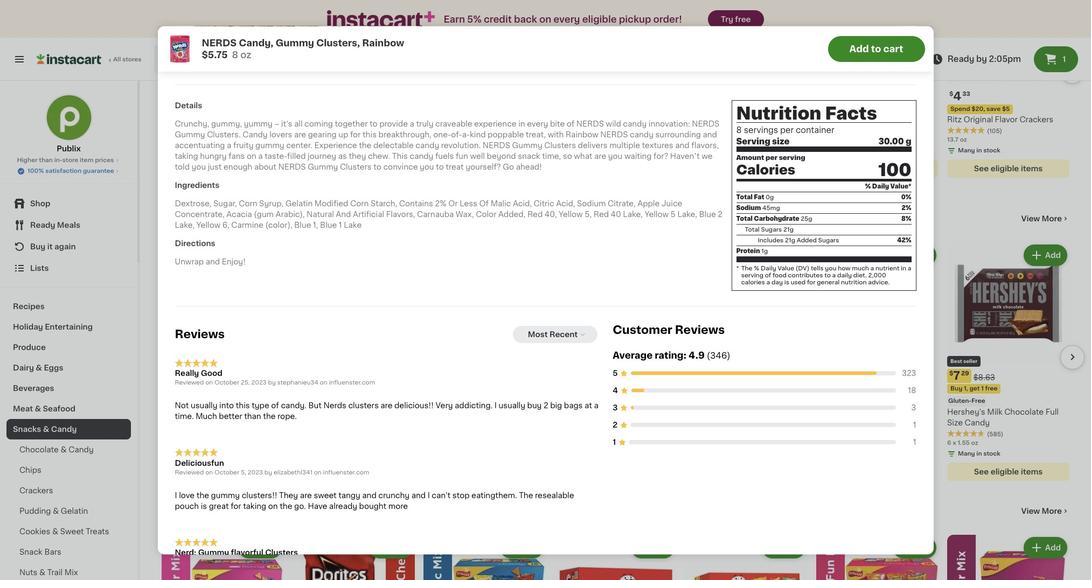 Task type: vqa. For each thing, say whether or not it's contained in the screenshot.
used
yes



Task type: describe. For each thing, give the bounding box(es) containing it.
see eligible items button for ritz fresh stacks original crackers
[[162, 170, 284, 188]]

you down multiple
[[608, 153, 623, 160]]

chocolate down snacks & candy
[[19, 446, 59, 454]]

0 horizontal spatial chips link
[[6, 460, 131, 481]]

2 horizontal spatial clusters
[[544, 142, 576, 149]]

1 horizontal spatial serving
[[779, 155, 806, 161]]

42%
[[897, 238, 912, 244]]

a inside not usually into this type of candy. but nerds clusters are delicious!! very addicting. i usually buy 2 big bags at a time. much better than the rope.
[[594, 403, 599, 410]]

14.5 for tostitos tortilla chips, original, scoops, party size
[[293, 137, 305, 143]]

up
[[339, 131, 348, 139]]

& down snacks & candy link at the bottom of the page
[[61, 446, 67, 454]]

1 horizontal spatial i
[[428, 492, 430, 500]]

size inside the hershey's milk chocolate full size candy
[[947, 419, 963, 427]]

save for fresh
[[201, 106, 215, 112]]

than inside not usually into this type of candy. but nerds clusters are delicious!! very addicting. i usually buy 2 big bags at a time. much better than the rope.
[[244, 413, 261, 421]]

you left just
[[192, 163, 206, 171]]

lay's
[[686, 105, 705, 112]]

stock inside 8 x 1.48 oz many in stock
[[198, 158, 215, 164]]

for inside i love the gummy clusters!! they are sweet tangy and crunchy and i can't stop eatingthem. the resealable pouch is great for taking on the go. have already bought more
[[231, 503, 241, 511]]

gummy inside "crunchy, gummy, yummy – it's all coming together to provide a truly craveable experience in every bite of nerds wild candy innovation: nerds gummy clusters. candy lovers are gearing up for this breakthrough, one-of-a-kind poppable treat, with rainbow nerds candy surrounding and accentuating a fruity gummy center. experience the delectable candy revolution. nerds gummy clusters delivers multiple textures and flavors, taking hungry fans on a taste-filled journey as they chew. this candy fuels fun well beyond snack time, so what are you waiting for? haven't we told you just enough about nerds gummy clusters to convince you to treat yourself? go ahead!"
[[256, 142, 284, 149]]

nerds
[[324, 403, 346, 410]]

very inside nerds candy, gummy clusters, very berry
[[721, 395, 738, 403]]

6,
[[222, 222, 229, 229]]

2 horizontal spatial lake,
[[678, 211, 697, 218]]

daily
[[838, 273, 852, 279]]

in inside "crunchy, gummy, yummy – it's all coming together to provide a truly craveable experience in every bite of nerds wild candy innovation: nerds gummy clusters. candy lovers are gearing up for this breakthrough, one-of-a-kind poppable treat, with rainbow nerds candy surrounding and accentuating a fruity gummy center. experience the delectable candy revolution. nerds gummy clusters delivers multiple textures and flavors, taking hungry fans on a taste-filled journey as they chew. this candy fuels fun well beyond snack time, so what are you waiting for? haven't we told you just enough about nerds gummy clusters to convince you to treat yourself? go ahead!"
[[519, 120, 525, 128]]

crackers inside crackers link
[[19, 487, 53, 495]]

serving
[[736, 137, 771, 146]]

0 horizontal spatial snack
[[19, 549, 42, 556]]

by inside "really good reviewed on october 25, 2023 by stephanieu34 on influenster.com"
[[268, 380, 276, 386]]

gummy up snack
[[512, 142, 543, 149]]

produce link
[[6, 337, 131, 358]]

less
[[460, 200, 477, 208]]

and up haven't
[[675, 142, 690, 149]]

oz inside the haribo gummi candy, sweet & sour, twin snakes, party size 28.8 oz
[[832, 406, 839, 412]]

chocolate down dextrose,
[[162, 213, 224, 224]]

the inside "crunchy, gummy, yummy – it's all coming together to provide a truly craveable experience in every bite of nerds wild candy innovation: nerds gummy clusters. candy lovers are gearing up for this breakthrough, one-of-a-kind poppable treat, with rainbow nerds candy surrounding and accentuating a fruity gummy center. experience the delectable candy revolution. nerds gummy clusters delivers multiple textures and flavors, taking hungry fans on a taste-filled journey as they chew. this candy fuels fun well beyond snack time, so what are you waiting for? haven't we told you just enough about nerds gummy clusters to convince you to treat yourself? go ahead!"
[[359, 142, 372, 149]]

october inside "really good reviewed on october 25, 2023 by stephanieu34 on influenster.com"
[[214, 380, 239, 386]]

serving inside the * the % daily value (dv) tells you how much a nutrient in a serving of food contributes to a daily diet. 2,000 calories a day is used for general nutrition advice.
[[741, 273, 764, 279]]

eatingthem.
[[472, 492, 517, 500]]

1 vegan from the left
[[335, 79, 354, 84]]

candy down m&m's,
[[162, 406, 187, 414]]

dairy & eggs link
[[6, 358, 131, 378]]

milk inside the hershey's milk chocolate full size candy
[[988, 408, 1003, 416]]

crackers link
[[6, 481, 131, 501]]

and up bought at the left bottom of page
[[362, 492, 377, 500]]

in down the ritz original flavor crackers
[[977, 147, 982, 153]]

citrate,
[[608, 200, 636, 208]]

per for serving
[[766, 155, 778, 161]]

i inside not usually into this type of candy. but nerds clusters are delicious!! very addicting. i usually buy 2 big bags at a time. much better than the rope.
[[495, 403, 497, 410]]

many right time,
[[565, 147, 582, 153]]

1 horizontal spatial 3
[[613, 404, 618, 412]]

crackers right flavor
[[1020, 116, 1054, 123]]

publix logo image
[[45, 94, 92, 141]]

$ 4 33
[[950, 90, 971, 102]]

dextrose, sugar, corn syrup, gelatin modified corn starch, contains 2% or less of malic acid, citric acid, sodium citrate, apple juice concentrate, acacia (gum arabic), natural and artificial flavors, carnauba wax, color added, red 40, yellow 5, red 40 lake, yellow 5 lake, blue 2 lake, yellow 6, carmine (color), blue 1, blue 1 lake
[[175, 200, 723, 229]]

directions
[[175, 240, 215, 248]]

product group containing 5
[[686, 242, 808, 447]]

by inside 'ready by 2:05pm' link
[[977, 55, 987, 63]]

gelatin inside the dextrose, sugar, corn syrup, gelatin modified corn starch, contains 2% or less of malic acid, citric acid, sodium citrate, apple juice concentrate, acacia (gum arabic), natural and artificial flavors, carnauba wax, color added, red 40, yellow 5, red 40 lake, yellow 5 lake, blue 2 lake, yellow 6, carmine (color), blue 1, blue 1 lake
[[285, 200, 313, 208]]

5 inside item carousel region
[[692, 370, 699, 381]]

size inside the haribo gummi candy, sweet & sour, twin snakes, party size 28.8 oz
[[918, 395, 934, 403]]

1 horizontal spatial chips link
[[162, 505, 197, 518]]

cookies & sweet treats link
[[6, 522, 131, 542]]

x for 1.55
[[953, 440, 957, 446]]

snakes,
[[865, 395, 894, 403]]

& inside dairy & eggs link
[[36, 364, 42, 372]]

and left enjoy!
[[206, 258, 220, 266]]

$7.29 original price: $8.63 element
[[947, 369, 1070, 383]]

0 horizontal spatial publix
[[57, 145, 81, 153]]

all
[[294, 120, 303, 128]]

see eligible items for ritz original flavor crackers
[[974, 165, 1043, 172]]

0 vertical spatial daily
[[872, 184, 889, 190]]

3 save from the left
[[987, 106, 1001, 112]]

2 horizontal spatial blue
[[699, 211, 716, 218]]

clusters, for nerds candy, gummy clusters, very berry
[[686, 395, 719, 403]]

a left day
[[767, 280, 770, 286]]

taking inside i love the gummy clusters!! they are sweet tangy and crunchy and i can't stop eatingthem. the resealable pouch is great for taking on the go. have already bought more
[[243, 503, 266, 511]]

chocolate & candy link for "view more" link associated with chocolate & candy
[[162, 212, 278, 225]]

candy down 8 oz
[[416, 142, 439, 149]]

the right love
[[197, 492, 209, 500]]

stock down up
[[329, 147, 346, 153]]

nerd:
[[175, 550, 196, 557]]

on up covered
[[320, 380, 327, 386]]

gummy inside nerds candy, gummy clusters, rainbow $5.75 8 oz
[[276, 38, 314, 47]]

publix inside 3 publix almonds, milk chocolate- covered 8 oz
[[293, 385, 316, 392]]

on right back on the top of page
[[539, 15, 551, 24]]

influenster.com inside "really good reviewed on october 25, 2023 by stephanieu34 on influenster.com"
[[329, 380, 375, 386]]

* the % daily value (dv) tells you how much a nutrient in a serving of food contributes to a daily diet. 2,000 calories a day is used for general nutrition advice.
[[736, 266, 912, 286]]

8 x 1.48 oz many in stock
[[162, 147, 215, 164]]

are up "center."
[[294, 131, 306, 139]]

arabic),
[[276, 211, 305, 218]]

innovation:
[[649, 120, 690, 128]]

items for premium original  topped with sea salt saltine crackers
[[890, 165, 912, 172]]

2023 inside deliciousfun reviewed on october 5, 2023 by elizabethl341 on influenster.com
[[248, 470, 263, 476]]

1 horizontal spatial reviews
[[675, 325, 725, 336]]

assortment
[[189, 406, 233, 414]]

1 horizontal spatial %
[[865, 184, 871, 190]]

mix
[[65, 569, 78, 577]]

well
[[470, 153, 485, 160]]

gummy right nerd:
[[198, 550, 229, 557]]

8%
[[902, 216, 912, 222]]

8 inside 3 publix almonds, milk chocolate- covered 8 oz
[[293, 406, 297, 412]]

$ inside $ 5 75
[[688, 371, 692, 377]]

many down gearing
[[303, 147, 321, 153]]

1 vertical spatial sugars
[[818, 238, 839, 244]]

1 inside "1" button
[[1063, 56, 1066, 63]]

view more for chocolate & candy
[[1022, 215, 1062, 222]]

crackers inside 4 spend $20, save $5 premium original  topped with sea salt saltine crackers
[[877, 126, 911, 134]]

rainbow for nerds candy, gummy clusters, rainbow $5.75 8 oz
[[362, 38, 404, 47]]

of inside not usually into this type of candy. but nerds clusters are delicious!! very addicting. i usually buy 2 big bags at a time. much better than the rope.
[[271, 403, 279, 410]]

original inside 4 spend $20, save $5 ritz fresh stacks original crackers
[[228, 116, 258, 123]]

a right nutrient
[[908, 266, 912, 272]]

textures
[[642, 142, 674, 149]]

gluten- for gluten-free vegan
[[294, 79, 317, 84]]

0 horizontal spatial reviews
[[175, 329, 225, 340]]

snacks & candy
[[13, 426, 77, 433]]

view more link for chips
[[1022, 506, 1070, 517]]

& inside meat & seafood link
[[35, 405, 41, 413]]

total for total carbohydrate
[[736, 216, 753, 222]]

1 horizontal spatial blue
[[320, 222, 337, 229]]

for inside "crunchy, gummy, yummy – it's all coming together to provide a truly craveable experience in every bite of nerds wild candy innovation: nerds gummy clusters. candy lovers are gearing up for this breakthrough, one-of-a-kind poppable treat, with rainbow nerds candy surrounding and accentuating a fruity gummy center. experience the delectable candy revolution. nerds gummy clusters delivers multiple textures and flavors, taking hungry fans on a taste-filled journey as they chew. this candy fuels fun well beyond snack time, so what are you waiting for? haven't we told you just enough about nerds gummy clusters to convince you to treat yourself? go ahead!"
[[350, 131, 361, 139]]

on up sweet
[[314, 470, 322, 476]]

gummy inside i love the gummy clusters!! they are sweet tangy and crunchy and i can't stop eatingthem. the resealable pouch is great for taking on the go. have already bought more
[[211, 492, 240, 500]]

5, inside the dextrose, sugar, corn syrup, gelatin modified corn starch, contains 2% or less of malic acid, citric acid, sodium citrate, apple juice concentrate, acacia (gum arabic), natural and artificial flavors, carnauba wax, color added, red 40, yellow 5, red 40 lake, yellow 5 lake, blue 2 lake, yellow 6, carmine (color), blue 1, blue 1 lake
[[585, 211, 592, 218]]

meat
[[13, 405, 33, 413]]

candy right the this at the top left of the page
[[410, 153, 433, 160]]

75 for 7
[[831, 371, 838, 377]]

see eligible items button for hershey's milk chocolate full size candy
[[947, 463, 1070, 481]]

3 $5 from the left
[[1002, 106, 1010, 112]]

a up 2,000
[[871, 266, 874, 272]]

(105) for ritz original flavor crackers
[[987, 128, 1002, 134]]

(color),
[[265, 222, 292, 229]]

0 horizontal spatial i
[[175, 492, 177, 500]]

party inside "tostitos tortilla chips, original, scoops, party size"
[[325, 116, 345, 123]]

6 x 1.55 oz
[[947, 440, 979, 446]]

craveable
[[436, 120, 472, 128]]

x for 1.48
[[167, 147, 171, 153]]

candy right wild
[[623, 120, 647, 128]]

eggs
[[44, 364, 63, 372]]

& inside cookies & sweet treats link
[[52, 528, 58, 536]]

1 horizontal spatial clusters
[[340, 163, 372, 171]]

2 horizontal spatial 3
[[912, 404, 916, 412]]

$ for ritz original flavor crackers
[[950, 91, 954, 97]]

of inside "crunchy, gummy, yummy – it's all coming together to provide a truly craveable experience in every bite of nerds wild candy innovation: nerds gummy clusters. candy lovers are gearing up for this breakthrough, one-of-a-kind poppable treat, with rainbow nerds candy surrounding and accentuating a fruity gummy center. experience the delectable candy revolution. nerds gummy clusters delivers multiple textures and flavors, taking hungry fans on a taste-filled journey as they chew. this candy fuels fun well beyond snack time, so what are you waiting for? haven't we told you just enough about nerds gummy clusters to convince you to treat yourself? go ahead!"
[[567, 120, 575, 128]]

3 $20, from the left
[[972, 106, 985, 112]]

candy up the textures
[[630, 131, 654, 139]]

$ for haribo gummi candy, sweet & sour, twin snakes, party size
[[819, 371, 823, 377]]

free inside item carousel region
[[985, 386, 998, 392]]

30.00
[[879, 137, 904, 146]]

cart
[[884, 44, 904, 53]]

love
[[179, 492, 195, 500]]

1 horizontal spatial sodium
[[736, 206, 761, 212]]

$8.63
[[974, 374, 995, 381]]

eligible left 'pickup'
[[582, 15, 617, 24]]

way
[[899, 55, 918, 63]]

candy inside the hershey's milk chocolate full size candy
[[965, 419, 990, 427]]

a up "about" on the top of the page
[[258, 153, 263, 160]]

milk inside 3 publix almonds, milk chocolate- covered 8 oz
[[355, 385, 370, 392]]

29
[[962, 371, 969, 377]]

stock up fun
[[460, 137, 477, 143]]

haribo
[[817, 385, 848, 392]]

0 horizontal spatial free
[[735, 16, 751, 23]]

to down the chew.
[[374, 163, 381, 171]]

crackers inside 4 spend $20, save $5 ritz fresh stacks original crackers
[[162, 126, 195, 134]]

0 horizontal spatial clusters
[[265, 550, 298, 557]]

enough
[[224, 163, 252, 171]]

kat
[[436, 385, 449, 392]]

on inside "crunchy, gummy, yummy – it's all coming together to provide a truly craveable experience in every bite of nerds wild candy innovation: nerds gummy clusters. candy lovers are gearing up for this breakthrough, one-of-a-kind poppable treat, with rainbow nerds candy surrounding and accentuating a fruity gummy center. experience the delectable candy revolution. nerds gummy clusters delivers multiple textures and flavors, taking hungry fans on a taste-filled journey as they chew. this candy fuels fun well beyond snack time, so what are you waiting for? haven't we told you just enough about nerds gummy clusters to convince you to treat yourself? go ahead!"
[[247, 153, 256, 160]]

a down clusters.
[[227, 142, 231, 149]]

the inside the * the % daily value (dv) tells you how much a nutrient in a serving of food contributes to a daily diet. 2,000 calories a day is used for general nutrition advice.
[[741, 266, 753, 272]]

0 horizontal spatial yellow
[[197, 222, 221, 229]]

again
[[54, 243, 76, 251]]

ritz inside 4 spend $20, save $5 ritz fresh stacks original crackers
[[162, 116, 176, 123]]

0 horizontal spatial 5
[[613, 370, 618, 378]]

17 69
[[168, 370, 189, 381]]

in down gearing
[[322, 147, 327, 153]]

by inside deliciousfun reviewed on october 5, 2023 by elizabethl341 on influenster.com
[[265, 470, 272, 476]]

4 left 33
[[954, 90, 962, 102]]

meat & seafood link
[[6, 399, 131, 419]]

stock down saltine
[[853, 147, 870, 153]]

breakthrough,
[[379, 131, 432, 139]]

0 horizontal spatial blue
[[294, 222, 311, 229]]

size inside kit kat milk chocolate wafer snack size candy
[[449, 395, 464, 403]]

see eligible items button for ritz original flavor crackers
[[947, 159, 1070, 178]]

oz inside 3 publix almonds, milk chocolate- covered 8 oz
[[298, 406, 305, 412]]

nerds up 7.75 oz
[[692, 120, 720, 128]]

you right convince
[[420, 163, 434, 171]]

1 horizontal spatial yellow
[[559, 211, 583, 218]]

modified
[[315, 200, 348, 208]]

holiday
[[13, 323, 43, 331]]

candy, for nerds candy, gummy clusters, rainbow
[[584, 385, 611, 392]]

stock down (585)
[[984, 451, 1001, 457]]

party inside the haribo gummi candy, sweet & sour, twin snakes, party size 28.8 oz
[[896, 395, 916, 403]]

323
[[902, 370, 916, 378]]

2 ritz from the left
[[947, 116, 962, 123]]

are inside not usually into this type of candy. but nerds clusters are delicious!! very addicting. i usually buy 2 big bags at a time. much better than the rope.
[[381, 403, 393, 410]]

stock down (6.14k)
[[591, 147, 608, 153]]

not usually into this type of candy. but nerds clusters are delicious!! very addicting. i usually buy 2 big bags at a time. much better than the rope.
[[175, 403, 599, 421]]

this inside "crunchy, gummy, yummy – it's all coming together to provide a truly craveable experience in every bite of nerds wild candy innovation: nerds gummy clusters. candy lovers are gearing up for this breakthrough, one-of-a-kind poppable treat, with rainbow nerds candy surrounding and accentuating a fruity gummy center. experience the delectable candy revolution. nerds gummy clusters delivers multiple textures and flavors, taking hungry fans on a taste-filled journey as they chew. this candy fuels fun well beyond snack time, so what are you waiting for? haven't we told you just enough about nerds gummy clusters to convince you to treat yourself? go ahead!"
[[363, 131, 377, 139]]

for?
[[654, 153, 668, 160]]

is inside the * the % daily value (dv) tells you how much a nutrient in a serving of food contributes to a daily diet. 2,000 calories a day is used for general nutrition advice.
[[785, 280, 790, 286]]

and left can't
[[412, 492, 426, 500]]

chips, for party
[[612, 105, 636, 112]]

2023 inside "really good reviewed on october 25, 2023 by stephanieu34 on influenster.com"
[[251, 380, 267, 386]]

1, inside the dextrose, sugar, corn syrup, gelatin modified corn starch, contains 2% or less of malic acid, citric acid, sodium citrate, apple juice concentrate, acacia (gum arabic), natural and artificial flavors, carnauba wax, color added, red 40, yellow 5, red 40 lake, yellow 5 lake, blue 2 lake, yellow 6, carmine (color), blue 1, blue 1 lake
[[313, 222, 318, 229]]

spend for premium
[[820, 106, 840, 112]]

advice.
[[868, 280, 890, 286]]

on down deliciousfun on the left of the page
[[205, 470, 213, 476]]

eligible for hershey's milk chocolate full size candy
[[991, 468, 1019, 476]]

shop link
[[6, 193, 131, 215]]

diet.
[[854, 273, 867, 279]]

0 vertical spatial every
[[554, 15, 580, 24]]

gummy inside nerds candy, gummy clusters, rainbow
[[613, 385, 643, 392]]

1 vertical spatial chocolate & candy
[[19, 446, 94, 454]]

many down 1.55
[[958, 451, 975, 457]]

dairy
[[13, 364, 34, 372]]

better
[[219, 413, 242, 421]]

g
[[906, 137, 912, 146]]

are down delivers
[[595, 153, 606, 160]]

nerds up beyond
[[483, 142, 510, 149]]

stock down (16)
[[722, 427, 739, 433]]

nerds up (6.14k)
[[577, 120, 604, 128]]

see eligible items button for premium original  topped with sea salt saltine crackers
[[817, 159, 939, 178]]

14.5 for doritos tortilla chips, nacho cheese flavored, party size
[[555, 137, 567, 143]]

chew.
[[368, 153, 390, 160]]

2 inside the dextrose, sugar, corn syrup, gelatin modified corn starch, contains 2% or less of malic acid, citric acid, sodium citrate, apple juice concentrate, acacia (gum arabic), natural and artificial flavors, carnauba wax, color added, red 40, yellow 5, red 40 lake, yellow 5 lake, blue 2 lake, yellow 6, carmine (color), blue 1, blue 1 lake
[[718, 211, 723, 218]]

full
[[1046, 408, 1059, 416]]

buy for buy it again
[[30, 243, 45, 251]]

5, inside deliciousfun reviewed on october 5, 2023 by elizabethl341 on influenster.com
[[241, 470, 246, 476]]

bars
[[44, 549, 61, 556]]

wild
[[606, 120, 621, 128]]

4 for 4 spend $20, save $5 ritz fresh stacks original crackers
[[168, 90, 176, 102]]

in down 6 x 1.55 oz
[[977, 451, 982, 457]]

in up sponsored badge 'image'
[[715, 427, 720, 433]]

0 vertical spatial than
[[39, 157, 53, 163]]

1 corn from the left
[[239, 200, 257, 208]]

4 for 4
[[613, 387, 618, 395]]

chocolate inside kit kat milk chocolate wafer snack size candy
[[468, 385, 507, 392]]

holiday entertaining
[[13, 323, 93, 331]]

revolution.
[[441, 142, 481, 149]]

you inside the * the % daily value (dv) tells you how much a nutrient in a serving of food contributes to a daily diet. 2,000 calories a day is used for general nutrition advice.
[[825, 266, 837, 272]]

69
[[181, 371, 189, 377]]

$9.75
[[842, 374, 863, 381]]

1 vertical spatial chips
[[162, 505, 197, 517]]

to inside the * the % daily value (dv) tells you how much a nutrient in a serving of food contributes to a daily diet. 2,000 calories a day is used for general nutrition advice.
[[825, 273, 831, 279]]

day
[[772, 280, 783, 286]]

& inside 'm&m's, twix & snickers fun size milk chocolate christmas candy assortment bulk candy'
[[211, 385, 217, 392]]

original,
[[378, 105, 409, 112]]

see eligible items for hershey's milk chocolate full size candy
[[974, 468, 1043, 476]]

7 for buy 1, get 1 free
[[954, 370, 960, 381]]

75 for 5
[[700, 371, 708, 377]]

candy.
[[281, 403, 307, 410]]

publix inside popup button
[[872, 55, 898, 63]]

to left provide
[[370, 120, 378, 128]]

nerds inside nerds candy, gummy clusters, rainbow
[[555, 385, 582, 392]]

25g
[[801, 216, 812, 222]]

& down sugar,
[[227, 213, 236, 224]]

kind
[[470, 131, 486, 139]]

items for hershey's milk chocolate full size candy
[[1021, 468, 1043, 476]]

christmas
[[238, 395, 276, 403]]

1 inside the dextrose, sugar, corn syrup, gelatin modified corn starch, contains 2% or less of malic acid, citric acid, sodium citrate, apple juice concentrate, acacia (gum arabic), natural and artificial flavors, carnauba wax, color added, red 40, yellow 5, red 40 lake, yellow 5 lake, blue 2 lake, yellow 6, carmine (color), blue 1, blue 1 lake
[[339, 222, 342, 229]]

many up 'fuels'
[[434, 137, 451, 143]]

really good reviewed on october 25, 2023 by stephanieu34 on influenster.com
[[175, 370, 375, 386]]

candy, for nerds candy, gummy clusters, very berry
[[715, 385, 742, 392]]

surrounding
[[656, 131, 701, 139]]

in inside 8 x 1.48 oz many in stock
[[191, 158, 196, 164]]

see for hershey's milk chocolate full size candy
[[974, 468, 989, 476]]

fun
[[456, 153, 468, 160]]

in left a-
[[453, 137, 458, 143]]

credit
[[484, 15, 512, 24]]

items for ritz fresh stacks original crackers
[[235, 176, 257, 183]]

are inside i love the gummy clusters!! they are sweet tangy and crunchy and i can't stop eatingthem. the resealable pouch is great for taking on the go. have already bought more
[[300, 492, 312, 500]]

% inside the * the % daily value (dv) tells you how much a nutrient in a serving of food contributes to a daily diet. 2,000 calories a day is used for general nutrition advice.
[[754, 266, 760, 272]]

in down "salt"
[[846, 147, 851, 153]]

1g
[[762, 249, 768, 255]]

tells
[[811, 266, 824, 272]]

candy, for nerds candy, gummy clusters, rainbow $5.75 8 oz
[[239, 38, 274, 47]]

ready by 2:05pm link
[[931, 53, 1021, 66]]

candy down snacks & candy link at the bottom of the page
[[69, 446, 94, 454]]

many down "salt"
[[827, 147, 844, 153]]

a up general
[[832, 273, 836, 279]]

provide
[[380, 120, 408, 128]]

13.7
[[947, 137, 959, 143]]

to down 'fuels'
[[436, 163, 444, 171]]

can't
[[432, 492, 451, 500]]

save for original
[[856, 106, 870, 112]]

more for chocolate & candy
[[1042, 215, 1062, 222]]

many inside 8 x 1.48 oz many in stock
[[172, 158, 190, 164]]

gummy down journey
[[308, 163, 338, 171]]

buy for buy 1, get 1 free
[[951, 386, 963, 392]]

(16)
[[725, 408, 736, 414]]

2 corn from the left
[[350, 200, 369, 208]]

0 horizontal spatial sugars
[[761, 227, 782, 233]]

original inside 4 spend $20, save $5 premium original  topped with sea salt saltine crackers
[[852, 116, 882, 123]]

1 horizontal spatial 2%
[[902, 206, 912, 212]]

0 vertical spatial 21g
[[784, 227, 794, 233]]

many down the 13.7 oz at the right of the page
[[958, 147, 975, 153]]

nerds down wild
[[601, 131, 628, 139]]

a left "truly" on the top of the page
[[410, 120, 414, 128]]

gluten-free
[[949, 398, 985, 404]]

potato
[[730, 105, 755, 112]]

buy it again link
[[6, 236, 131, 258]]

0 horizontal spatial (346)
[[594, 408, 611, 414]]

candy down christmas
[[253, 406, 278, 414]]

spend for ritz
[[165, 106, 185, 112]]

8 oz
[[424, 126, 436, 132]]

the inside not usually into this type of candy. but nerds clusters are delicious!! very addicting. i usually buy 2 big bags at a time. much better than the rope.
[[263, 413, 276, 421]]



Task type: locate. For each thing, give the bounding box(es) containing it.
experience
[[314, 142, 357, 149]]

1 horizontal spatial taking
[[243, 503, 266, 511]]

view for chocolate & candy
[[1022, 215, 1040, 222]]

per for container
[[780, 127, 794, 135]]

with
[[914, 116, 932, 123]]

view more link for chocolate & candy
[[1022, 213, 1070, 224]]

taking down clusters!!
[[243, 503, 266, 511]]

$5 inside 4 spend $20, save $5 premium original  topped with sea salt saltine crackers
[[871, 106, 879, 112]]

2 original from the left
[[686, 116, 715, 123]]

time,
[[542, 153, 561, 160]]

& inside the haribo gummi candy, sweet & sour, twin snakes, party size 28.8 oz
[[817, 395, 823, 403]]

2 save from the left
[[856, 106, 870, 112]]

party up (41)
[[325, 116, 345, 123]]

0 horizontal spatial at
[[585, 403, 592, 410]]

0 vertical spatial chocolate & candy
[[162, 213, 278, 224]]

2 vegan from the left
[[425, 79, 444, 84]]

8 inside 8 x 1.48 oz many in stock
[[162, 147, 166, 153]]

in inside the * the % daily value (dv) tells you how much a nutrient in a serving of food contributes to a daily diet. 2,000 calories a day is used for general nutrition advice.
[[901, 266, 907, 272]]

0 vertical spatial 5,
[[585, 211, 592, 218]]

1 view from the top
[[1022, 215, 1040, 222]]

free
[[735, 16, 751, 23], [985, 386, 998, 392]]

0 horizontal spatial 1,
[[313, 222, 318, 229]]

chocolate inside 'm&m's, twix & snickers fun size milk chocolate christmas candy assortment bulk candy'
[[196, 395, 236, 403]]

blue down natural on the left
[[320, 222, 337, 229]]

(105) for ritz fresh stacks original crackers
[[202, 139, 217, 145]]

1 horizontal spatial snack
[[424, 395, 447, 403]]

poppable
[[488, 131, 524, 139]]

every inside "crunchy, gummy, yummy – it's all coming together to provide a truly craveable experience in every bite of nerds wild candy innovation: nerds gummy clusters. candy lovers are gearing up for this breakthrough, one-of-a-kind poppable treat, with rainbow nerds candy surrounding and accentuating a fruity gummy center. experience the delectable candy revolution. nerds gummy clusters delivers multiple textures and flavors, taking hungry fans on a taste-filled journey as they chew. this candy fuels fun well beyond snack time, so what are you waiting for? haven't we told you just enough about nerds gummy clusters to convince you to treat yourself? go ahead!"
[[527, 120, 548, 128]]

the down the type on the left
[[263, 413, 276, 421]]

to up general
[[825, 273, 831, 279]]

best
[[951, 359, 962, 364]]

75 inside $ 5 75
[[700, 371, 708, 377]]

vegan for lay's wavy potato chips, original
[[687, 79, 706, 84]]

1 14.5 from the left
[[293, 137, 305, 143]]

1 vertical spatial than
[[244, 413, 261, 421]]

big
[[550, 403, 562, 410]]

size down m&m's,
[[162, 395, 177, 403]]

candy down seafood
[[51, 426, 77, 433]]

0 vertical spatial free
[[735, 16, 751, 23]]

2 more from the top
[[1042, 508, 1062, 515]]

see eligible items button up % daily value*
[[817, 159, 939, 178]]

5%
[[467, 15, 482, 24]]

3
[[299, 370, 306, 381], [613, 404, 618, 412], [912, 404, 916, 412]]

resealable
[[535, 492, 574, 500]]

clusters down with
[[544, 142, 576, 149]]

to inside button
[[871, 44, 881, 53]]

1 vertical spatial %
[[754, 266, 760, 272]]

2 acid, from the left
[[556, 200, 575, 208]]

0 horizontal spatial for
[[231, 503, 241, 511]]

pickup at 1640 publix way button
[[791, 44, 918, 74]]

8 left one- on the left top
[[424, 126, 428, 132]]

total sugars 21g
[[745, 227, 794, 233]]

3 publix almonds, milk chocolate- covered 8 oz
[[293, 370, 415, 412]]

see eligible items button down hungry
[[162, 170, 284, 188]]

$5 up stacks
[[217, 106, 224, 112]]

so
[[563, 153, 572, 160]]

1 vertical spatial reviewed
[[175, 470, 204, 476]]

0 vertical spatial the
[[741, 266, 753, 272]]

0 vertical spatial reviewed
[[175, 380, 204, 386]]

reviewed inside deliciousfun reviewed on october 5, 2023 by elizabethl341 on influenster.com
[[175, 470, 204, 476]]

0 horizontal spatial 14.5
[[293, 137, 305, 143]]

you left how
[[825, 266, 837, 272]]

vegan up "truly" on the top of the page
[[425, 79, 444, 84]]

oz inside nerds candy, gummy clusters, rainbow $5.75 8 oz
[[241, 50, 251, 59]]

blue left "sodium 45mg"
[[699, 211, 716, 218]]

2 inside not usually into this type of candy. but nerds clusters are delicious!! very addicting. i usually buy 2 big bags at a time. much better than the rope.
[[544, 403, 548, 410]]

chips, inside $5.31 lay's wavy potato chips, original
[[757, 105, 781, 112]]

1 usually from the left
[[191, 403, 217, 410]]

1 horizontal spatial 75
[[831, 371, 838, 377]]

at inside not usually into this type of candy. but nerds clusters are delicious!! very addicting. i usually buy 2 big bags at a time. much better than the rope.
[[585, 403, 592, 410]]

gummy down the crunchy,
[[175, 131, 205, 139]]

corn up acacia
[[239, 200, 257, 208]]

covered
[[293, 395, 325, 403]]

2 horizontal spatial of
[[765, 273, 771, 279]]

0 vertical spatial view more
[[1022, 215, 1062, 222]]

0 horizontal spatial $5
[[217, 106, 224, 112]]

0 horizontal spatial buy
[[30, 243, 45, 251]]

1 horizontal spatial 14.5 oz
[[555, 137, 576, 143]]

snack down kit
[[424, 395, 447, 403]]

1
[[1063, 56, 1066, 63], [339, 222, 342, 229], [982, 386, 984, 392], [913, 422, 916, 429], [613, 439, 616, 447], [913, 439, 916, 447]]

by
[[977, 55, 987, 63], [268, 380, 276, 386], [265, 470, 272, 476]]

nutrient
[[876, 266, 900, 272]]

influenster.com inside deliciousfun reviewed on october 5, 2023 by elizabethl341 on influenster.com
[[323, 470, 369, 476]]

& inside nuts & trail mix link
[[39, 569, 45, 577]]

of right the type on the left
[[271, 403, 279, 410]]

original down spend $20, save $5
[[964, 116, 993, 123]]

the down they
[[280, 503, 292, 511]]

for inside the * the % daily value (dv) tells you how much a nutrient in a serving of food contributes to a daily diet. 2,000 calories a day is used for general nutrition advice.
[[807, 280, 816, 286]]

per up calories
[[766, 155, 778, 161]]

clusters, inside nerds candy, gummy clusters, rainbow $5.75 8 oz
[[316, 38, 360, 47]]

0 horizontal spatial party
[[325, 116, 345, 123]]

protein 1g
[[736, 249, 768, 255]]

1 $5 from the left
[[217, 106, 224, 112]]

usually down the wafer at left bottom
[[499, 403, 525, 410]]

1 horizontal spatial publix
[[293, 385, 316, 392]]

tortilla inside doritos tortilla chips, nacho cheese flavored, party size
[[584, 105, 610, 112]]

make life sweeter image
[[175, 0, 397, 50]]

reviewed down "really"
[[175, 380, 204, 386]]

8 for 8 x 1.48 oz many in stock
[[162, 147, 166, 153]]

nerds
[[202, 38, 237, 47], [577, 120, 604, 128], [692, 120, 720, 128], [601, 131, 628, 139], [483, 142, 510, 149], [278, 163, 306, 171], [555, 385, 582, 392], [686, 385, 713, 392]]

haven't
[[670, 153, 700, 160]]

1 7 from the left
[[823, 370, 829, 381]]

item carousel region
[[162, 0, 1085, 195], [162, 238, 1085, 488]]

0 horizontal spatial chips
[[19, 467, 41, 474]]

chips, up together
[[352, 105, 376, 112]]

are up go.
[[300, 492, 312, 500]]

(346) down nerds candy, gummy clusters, rainbow
[[594, 408, 611, 414]]

8 right $5.75
[[232, 50, 238, 59]]

filled
[[287, 153, 306, 160]]

3 vegan from the left
[[687, 79, 706, 84]]

& inside pudding & gelatin link
[[53, 508, 59, 515]]

gummy
[[256, 142, 284, 149], [211, 492, 240, 500]]

2 chips, from the left
[[612, 105, 636, 112]]

see down "salt"
[[843, 165, 858, 172]]

nerds inside nerds candy, gummy clusters, rainbow $5.75 8 oz
[[202, 38, 237, 47]]

nuts & trail mix link
[[6, 563, 131, 580]]

75 inside $ 7 75
[[831, 371, 838, 377]]

more for chips
[[1042, 508, 1062, 515]]

0 vertical spatial per
[[780, 127, 794, 135]]

1 acid, from the left
[[513, 200, 532, 208]]

0 vertical spatial this
[[363, 131, 377, 139]]

items
[[890, 165, 912, 172], [1021, 165, 1043, 172], [235, 176, 257, 183], [1021, 468, 1043, 476]]

clusters, for nerds candy, gummy clusters, rainbow
[[555, 395, 588, 403]]

0 horizontal spatial vegan
[[335, 79, 354, 84]]

citric
[[534, 200, 554, 208]]

0 horizontal spatial of
[[271, 403, 279, 410]]

taking inside "crunchy, gummy, yummy – it's all coming together to provide a truly craveable experience in every bite of nerds wild candy innovation: nerds gummy clusters. candy lovers are gearing up for this breakthrough, one-of-a-kind poppable treat, with rainbow nerds candy surrounding and accentuating a fruity gummy center. experience the delectable candy revolution. nerds gummy clusters delivers multiple textures and flavors, taking hungry fans on a taste-filled journey as they chew. this candy fuels fun well beyond snack time, so what are you waiting for? haven't we told you just enough about nerds gummy clusters to convince you to treat yourself? go ahead!"
[[175, 153, 198, 160]]

2 horizontal spatial chips,
[[757, 105, 781, 112]]

all stores
[[113, 57, 142, 63]]

1 vertical spatial clusters
[[340, 163, 372, 171]]

tostitos
[[293, 105, 323, 112]]

1 horizontal spatial is
[[785, 280, 790, 286]]

of inside the * the % daily value (dv) tells you how much a nutrient in a serving of food contributes to a daily diet. 2,000 calories a day is used for general nutrition advice.
[[765, 273, 771, 279]]

(gum
[[254, 211, 274, 218]]

1 original from the left
[[228, 116, 258, 123]]

$20, for original
[[841, 106, 854, 112]]

$ inside $ 7 75
[[819, 371, 823, 377]]

item carousel region containing 17
[[162, 238, 1085, 488]]

yellow down apple
[[645, 211, 669, 218]]

scoops,
[[293, 116, 323, 123]]

0 vertical spatial more
[[1042, 215, 1062, 222]]

at left 1640
[[839, 55, 848, 63]]

candy, inside nerds candy, gummy clusters, very berry
[[715, 385, 742, 392]]

center.
[[286, 142, 313, 149]]

0 horizontal spatial 2
[[544, 403, 548, 410]]

see down "told"
[[189, 176, 203, 183]]

general
[[817, 280, 840, 286]]

1 horizontal spatial chocolate & candy link
[[162, 212, 278, 225]]

eligible for premium original  topped with sea salt saltine crackers
[[860, 165, 888, 172]]

(422)
[[202, 419, 217, 425]]

2 spend from the left
[[820, 106, 840, 112]]

size up up
[[347, 116, 363, 123]]

1 vertical spatial 1,
[[964, 386, 968, 392]]

$5 for topped
[[871, 106, 879, 112]]

2% inside the dextrose, sugar, corn syrup, gelatin modified corn starch, contains 2% or less of malic acid, citric acid, sodium citrate, apple juice concentrate, acacia (gum arabic), natural and artificial flavors, carnauba wax, color added, red 40, yellow 5, red 40 lake, yellow 5 lake, blue 2 lake, yellow 6, carmine (color), blue 1, blue 1 lake
[[435, 200, 447, 208]]

see eligible items for ritz fresh stacks original crackers
[[189, 176, 257, 183]]

1 vertical spatial the
[[519, 492, 533, 500]]

0 vertical spatial taking
[[175, 153, 198, 160]]

told
[[175, 163, 190, 171]]

rainbow for nerds candy, gummy clusters, rainbow
[[590, 395, 623, 403]]

4 up premium
[[823, 90, 831, 102]]

(163)
[[725, 128, 740, 134]]

yourself?
[[466, 163, 501, 171]]

1 75 from the left
[[700, 371, 708, 377]]

for down together
[[350, 131, 361, 139]]

1 vertical spatial per
[[766, 155, 778, 161]]

1 item carousel region from the top
[[162, 0, 1085, 195]]

see down 6 x 1.55 oz
[[974, 468, 989, 476]]

1 red from the left
[[528, 211, 543, 218]]

tangy
[[339, 492, 360, 500]]

1 vertical spatial serving
[[741, 273, 764, 279]]

view more for chips
[[1022, 508, 1062, 515]]

original inside $5.31 lay's wavy potato chips, original
[[686, 116, 715, 123]]

gelatin inside pudding & gelatin link
[[61, 508, 88, 515]]

0 vertical spatial chips
[[19, 467, 41, 474]]

i left love
[[175, 492, 177, 500]]

1, down natural on the left
[[313, 222, 318, 229]]

0 horizontal spatial chocolate & candy link
[[6, 440, 131, 460]]

size inside doritos tortilla chips, nacho cheese flavored, party size
[[644, 116, 660, 123]]

chocolate & candy link for the leftmost chips link
[[6, 440, 131, 460]]

clusters, for nerds candy, gummy clusters, rainbow $5.75 8 oz
[[316, 38, 360, 47]]

1 vertical spatial free
[[985, 386, 998, 392]]

tortilla up flavored,
[[584, 105, 610, 112]]

1 horizontal spatial per
[[780, 127, 794, 135]]

3 inside 3 publix almonds, milk chocolate- covered 8 oz
[[299, 370, 306, 381]]

total up includes
[[745, 227, 760, 233]]

see for ritz fresh stacks original crackers
[[189, 176, 203, 183]]

twix
[[192, 385, 209, 392]]

gluten-
[[294, 79, 317, 84], [949, 398, 972, 404]]

0 vertical spatial influenster.com
[[329, 380, 375, 386]]

0 vertical spatial publix
[[872, 55, 898, 63]]

gummy inside nerds candy, gummy clusters, very berry
[[744, 385, 774, 392]]

free down get
[[972, 398, 985, 404]]

chocolate up assortment
[[196, 395, 236, 403]]

0 vertical spatial buy
[[30, 243, 45, 251]]

1 vertical spatial rainbow
[[566, 131, 599, 139]]

details
[[175, 102, 202, 110]]

1 horizontal spatial spend
[[820, 106, 840, 112]]

eligible up % daily value*
[[860, 165, 888, 172]]

chocolate left full
[[1005, 408, 1044, 416]]

0 vertical spatial sugars
[[761, 227, 782, 233]]

produce
[[13, 344, 46, 351]]

1 horizontal spatial free
[[972, 398, 985, 404]]

bite
[[550, 120, 565, 128]]

$5.75 element
[[555, 369, 677, 383]]

2 tortilla from the left
[[584, 105, 610, 112]]

product group
[[162, 0, 284, 188], [817, 0, 939, 178], [947, 0, 1070, 178], [162, 242, 284, 435], [555, 242, 677, 434], [686, 242, 808, 447], [817, 242, 939, 426], [947, 242, 1070, 481], [162, 535, 284, 580], [293, 535, 415, 580], [424, 535, 546, 580], [555, 535, 677, 580], [686, 535, 808, 580], [817, 535, 939, 580], [947, 535, 1070, 580]]

most recent button
[[513, 326, 598, 344]]

sweet inside cookies & sweet treats link
[[60, 528, 84, 536]]

2 horizontal spatial 5
[[692, 370, 699, 381]]

2 75 from the left
[[831, 371, 838, 377]]

milk right kat
[[450, 385, 466, 392]]

1 horizontal spatial chips
[[162, 505, 197, 517]]

instacart logo image
[[37, 53, 101, 66]]

$ for buy 1, get 1 free
[[950, 371, 954, 377]]

add inside button
[[850, 44, 869, 53]]

lake, down concentrate,
[[175, 222, 195, 229]]

gelatin
[[285, 200, 313, 208], [61, 508, 88, 515]]

0 horizontal spatial usually
[[191, 403, 217, 410]]

$ 7 75
[[819, 370, 838, 381]]

see eligible items for premium original  topped with sea salt saltine crackers
[[843, 165, 912, 172]]

2 vertical spatial total
[[745, 227, 760, 233]]

milk inside kit kat milk chocolate wafer snack size candy
[[450, 385, 466, 392]]

kit kat milk chocolate wafer snack size candy
[[424, 385, 531, 403]]

0 horizontal spatial red
[[528, 211, 543, 218]]

1 tortilla from the left
[[325, 105, 350, 112]]

sponsored badge image
[[686, 438, 718, 444]]

chips, up wild
[[612, 105, 636, 112]]

snacks
[[13, 426, 41, 433]]

2 $5 from the left
[[871, 106, 879, 112]]

1 october from the top
[[214, 380, 239, 386]]

add
[[850, 44, 869, 53], [784, 252, 799, 259], [914, 252, 930, 259], [1045, 252, 1061, 259], [260, 544, 275, 552], [391, 544, 406, 552], [522, 544, 537, 552], [653, 544, 668, 552], [784, 544, 799, 552], [914, 544, 930, 552], [1045, 544, 1061, 552]]

14.5 oz for tostitos tortilla chips, original, scoops, party size
[[293, 137, 314, 143]]

contributes
[[788, 273, 823, 279]]

$20, for fresh
[[186, 106, 200, 112]]

on down good
[[205, 380, 213, 386]]

in right the so
[[584, 147, 589, 153]]

size down hershey's
[[947, 419, 963, 427]]

0 vertical spatial 2023
[[251, 380, 267, 386]]

0 horizontal spatial spend
[[165, 106, 185, 112]]

chocolate & candy down snacks & candy
[[19, 446, 94, 454]]

3 spend from the left
[[951, 106, 970, 112]]

product group containing 17
[[162, 242, 284, 435]]

1 $20, from the left
[[186, 106, 200, 112]]

1 chips, from the left
[[352, 105, 376, 112]]

nerds candy, gummy clusters, rainbow
[[555, 385, 643, 403]]

1 horizontal spatial usually
[[499, 403, 525, 410]]

3 chips, from the left
[[757, 105, 781, 112]]

back
[[514, 15, 537, 24]]

0 vertical spatial (346)
[[707, 352, 731, 360]]

1 horizontal spatial chocolate & candy
[[162, 213, 278, 224]]

candy down "yummy"
[[243, 131, 268, 139]]

0 vertical spatial %
[[865, 184, 871, 190]]

milk down m&m's,
[[179, 395, 195, 403]]

1 button
[[1034, 46, 1078, 72]]

buy down $ 7 29
[[951, 386, 963, 392]]

size inside 'm&m's, twix & snickers fun size milk chocolate christmas candy assortment bulk candy'
[[162, 395, 177, 403]]

save inside 4 spend $20, save $5 premium original  topped with sea salt saltine crackers
[[856, 106, 870, 112]]

chocolate up addicting.
[[468, 385, 507, 392]]

chocolate & candy link down sugar,
[[162, 212, 278, 225]]

$ inside $ 7 29
[[950, 371, 954, 377]]

and up flavors,
[[703, 131, 717, 139]]

original up saltine
[[852, 116, 882, 123]]

snack inside kit kat milk chocolate wafer snack size candy
[[424, 395, 447, 403]]

(105) up hungry
[[202, 139, 217, 145]]

candy down syrup,
[[239, 213, 278, 224]]

tortilla for flavored,
[[584, 105, 610, 112]]

1 horizontal spatial this
[[363, 131, 377, 139]]

$7.75 original price: $9.75 element
[[817, 369, 939, 383]]

vegan for 8 oz
[[425, 79, 444, 84]]

rainbow inside nerds candy, gummy clusters, rainbow $5.75 8 oz
[[362, 38, 404, 47]]

clusters, right buy
[[555, 395, 588, 403]]

milk inside 'm&m's, twix & snickers fun size milk chocolate christmas candy assortment bulk candy'
[[179, 395, 195, 403]]

4
[[168, 90, 176, 102], [823, 90, 831, 102], [954, 90, 962, 102], [613, 387, 618, 395]]

but
[[309, 403, 322, 410]]

in up poppable
[[519, 120, 525, 128]]

1 vertical spatial buy
[[951, 386, 963, 392]]

with
[[548, 131, 564, 139]]

cookies & sweet treats
[[19, 528, 109, 536]]

nerds inside nerds candy, gummy clusters, very berry
[[686, 385, 713, 392]]

2 14.5 oz from the left
[[555, 137, 576, 143]]

0 vertical spatial gummy
[[256, 142, 284, 149]]

every up treat,
[[527, 120, 548, 128]]

reviews up 4.9
[[675, 325, 725, 336]]

x inside 8 x 1.48 oz many in stock
[[167, 147, 171, 153]]

save up saltine
[[856, 106, 870, 112]]

lovers
[[270, 131, 292, 139]]

7 for haribo gummi candy, sweet & sour, twin snakes, party size
[[823, 370, 829, 381]]

$20, inside 4 spend $20, save $5 ritz fresh stacks original crackers
[[186, 106, 200, 112]]

most recent
[[528, 331, 578, 339]]

saltine
[[849, 126, 875, 134]]

2 usually from the left
[[499, 403, 525, 410]]

1 view more from the top
[[1022, 215, 1062, 222]]

corn up artificial
[[350, 200, 369, 208]]

2 view from the top
[[1022, 508, 1040, 515]]

many up sponsored badge 'image'
[[696, 427, 713, 433]]

1 vertical spatial 21g
[[785, 238, 796, 244]]

1 vertical spatial this
[[236, 403, 250, 410]]

2 7 from the left
[[954, 370, 960, 381]]

2 horizontal spatial $20,
[[972, 106, 985, 112]]

view for chips
[[1022, 508, 1040, 515]]

serving up calories
[[741, 273, 764, 279]]

4 inside 4 spend $20, save $5 ritz fresh stacks original crackers
[[168, 90, 176, 102]]

0 vertical spatial at
[[839, 55, 848, 63]]

acid, up 40,
[[556, 200, 575, 208]]

8 for 8 oz
[[424, 126, 428, 132]]

$5 inside 4 spend $20, save $5 ritz fresh stacks original crackers
[[217, 106, 224, 112]]

candy up (301)
[[466, 395, 491, 403]]

stock down the ritz original flavor crackers
[[984, 147, 1001, 153]]

0 horizontal spatial x
[[167, 147, 171, 153]]

see for premium original  topped with sea salt saltine crackers
[[843, 165, 858, 172]]

items for ritz original flavor crackers
[[1021, 165, 1043, 172]]

red left 40
[[594, 211, 609, 218]]

flavors,
[[386, 211, 415, 218]]

1 view more link from the top
[[1022, 213, 1070, 224]]

2 view more link from the top
[[1022, 506, 1070, 517]]

total for total fat
[[736, 195, 753, 201]]

nutrition facts
[[736, 105, 877, 123]]

october inside deliciousfun reviewed on october 5, 2023 by elizabethl341 on influenster.com
[[214, 470, 239, 476]]

(6.14k)
[[594, 128, 615, 134]]

clusters
[[348, 403, 379, 410]]

1 save from the left
[[201, 106, 215, 112]]

chocolate inside the hershey's milk chocolate full size candy
[[1005, 408, 1044, 416]]

carnauba
[[417, 211, 454, 218]]

None search field
[[154, 44, 616, 74]]

1 horizontal spatial lake,
[[623, 211, 643, 218]]

2 item carousel region from the top
[[162, 238, 1085, 488]]

coming
[[305, 120, 333, 128]]

1 vertical spatial (105)
[[202, 139, 217, 145]]

eligible for ritz fresh stacks original crackers
[[205, 176, 234, 183]]

spend down $ 4 33
[[951, 106, 970, 112]]

0 horizontal spatial lake,
[[175, 222, 195, 229]]

0 vertical spatial by
[[977, 55, 987, 63]]

2 reviewed from the top
[[175, 470, 204, 476]]

1 vertical spatial 2
[[544, 403, 548, 410]]

great
[[209, 503, 229, 511]]

publix down the add to cart
[[872, 55, 898, 63]]

sodium left citrate,
[[577, 200, 606, 208]]

14.5 oz for doritos tortilla chips, nacho cheese flavored, party size
[[555, 137, 576, 143]]

we
[[702, 153, 713, 160]]

0 horizontal spatial tortilla
[[325, 105, 350, 112]]

1 horizontal spatial tortilla
[[584, 105, 610, 112]]

tortilla for party
[[325, 105, 350, 112]]

haribo gummi candy, sweet & sour, twin snakes, party size 28.8 oz
[[817, 385, 934, 412]]

one-
[[433, 131, 451, 139]]

eligible for ritz original flavor crackers
[[991, 165, 1019, 172]]

1 reviewed from the top
[[175, 380, 204, 386]]

2 red from the left
[[594, 211, 609, 218]]

2 horizontal spatial vegan
[[687, 79, 706, 84]]

1 horizontal spatial 2
[[613, 422, 618, 429]]

clusters down they
[[340, 163, 372, 171]]

sodium 45mg
[[736, 206, 780, 212]]

& right the meat
[[35, 405, 41, 413]]

$5 for stacks
[[217, 106, 224, 112]]

much
[[852, 266, 869, 272]]

& inside snacks & candy link
[[43, 426, 49, 433]]

artificial
[[353, 211, 384, 218]]

0 horizontal spatial gluten-
[[294, 79, 317, 84]]

is inside i love the gummy clusters!! they are sweet tangy and crunchy and i can't stop eatingthem. the resealable pouch is great for taking on the go. have already bought more
[[201, 503, 207, 511]]

3 original from the left
[[852, 116, 882, 123]]

this inside not usually into this type of candy. but nerds clusters are delicious!! very addicting. i usually buy 2 big bags at a time. much better than the rope.
[[236, 403, 250, 410]]

4 for 4 spend $20, save $5 premium original  topped with sea salt saltine crackers
[[823, 90, 831, 102]]

2 horizontal spatial yellow
[[645, 211, 669, 218]]

rainbow inside "crunchy, gummy, yummy – it's all coming together to provide a truly craveable experience in every bite of nerds wild candy innovation: nerds gummy clusters. candy lovers are gearing up for this breakthrough, one-of-a-kind poppable treat, with rainbow nerds candy surrounding and accentuating a fruity gummy center. experience the delectable candy revolution. nerds gummy clusters delivers multiple textures and flavors, taking hungry fans on a taste-filled journey as they chew. this candy fuels fun well beyond snack time, so what are you waiting for? haven't we told you just enough about nerds gummy clusters to convince you to treat yourself? go ahead!"
[[566, 131, 599, 139]]

item carousel region containing 4
[[162, 0, 1085, 195]]

flavor
[[995, 116, 1018, 123]]

1 vertical spatial 2023
[[248, 470, 263, 476]]

tortilla inside "tostitos tortilla chips, original, scoops, party size"
[[325, 105, 350, 112]]

2 october from the top
[[214, 470, 239, 476]]

1 horizontal spatial x
[[953, 440, 957, 446]]

1 more from the top
[[1042, 215, 1062, 222]]

4 original from the left
[[964, 116, 993, 123]]

8 up rope.
[[293, 406, 297, 412]]

oz inside 8 x 1.48 oz many in stock
[[186, 147, 193, 153]]

0 horizontal spatial serving
[[741, 273, 764, 279]]

express icon image
[[327, 10, 435, 28]]

1 vertical spatial gummy
[[211, 492, 240, 500]]

see for ritz original flavor crackers
[[974, 165, 989, 172]]

(346) right 4.9
[[707, 352, 731, 360]]

candy down hershey's
[[965, 419, 990, 427]]

just
[[208, 163, 222, 171]]

0 vertical spatial october
[[214, 380, 239, 386]]

ritz original flavor crackers
[[947, 116, 1054, 123]]

2 view more from the top
[[1022, 508, 1062, 515]]

free for gluten-free vegan
[[317, 79, 331, 84]]

2 $20, from the left
[[841, 106, 854, 112]]

1, inside item carousel region
[[964, 386, 968, 392]]

33
[[963, 91, 971, 97]]

yellow right 40,
[[559, 211, 583, 218]]

1.55
[[958, 440, 970, 446]]

on down clusters!!
[[268, 503, 278, 511]]

1 horizontal spatial 1,
[[964, 386, 968, 392]]

2 14.5 from the left
[[555, 137, 567, 143]]

clusters, inside nerds candy, gummy clusters, rainbow
[[555, 395, 588, 403]]

1 spend from the left
[[165, 106, 185, 112]]

sodium inside the dextrose, sugar, corn syrup, gelatin modified corn starch, contains 2% or less of malic acid, citric acid, sodium citrate, apple juice concentrate, acacia (gum arabic), natural and artificial flavors, carnauba wax, color added, red 40, yellow 5, red 40 lake, yellow 5 lake, blue 2 lake, yellow 6, carmine (color), blue 1, blue 1 lake
[[577, 200, 606, 208]]

2:05pm
[[989, 55, 1021, 63]]

8 for 8
[[736, 127, 742, 135]]

2 horizontal spatial clusters,
[[686, 395, 719, 403]]

0 vertical spatial is
[[785, 280, 790, 286]]

1 vertical spatial total
[[736, 216, 753, 222]]

4 up details
[[168, 90, 176, 102]]

ritz
[[162, 116, 176, 123], [947, 116, 962, 123]]

1 vertical spatial view more link
[[1022, 506, 1070, 517]]

the up they
[[359, 142, 372, 149]]

1 ritz from the left
[[162, 116, 176, 123]]

2 left big
[[544, 403, 548, 410]]

daily inside the * the % daily value (dv) tells you how much a nutrient in a serving of food contributes to a daily diet. 2,000 calories a day is used for general nutrition advice.
[[761, 266, 776, 272]]

$ inside $ 4 33
[[950, 91, 954, 97]]

snack bars link
[[6, 542, 131, 563]]

1 14.5 oz from the left
[[293, 137, 314, 143]]

the inside i love the gummy clusters!! they are sweet tangy and crunchy and i can't stop eatingthem. the resealable pouch is great for taking on the go. have already bought more
[[519, 492, 533, 500]]

14.5
[[293, 137, 305, 143], [555, 137, 567, 143]]

pickup at 1640 publix way
[[809, 55, 918, 63]]

yummy
[[244, 120, 273, 128]]

5,
[[585, 211, 592, 218], [241, 470, 246, 476]]

& right cookies
[[52, 528, 58, 536]]

0 horizontal spatial taking
[[175, 153, 198, 160]]

1 vertical spatial 5,
[[241, 470, 246, 476]]

chips, for size
[[352, 105, 376, 112]]

fans
[[229, 153, 245, 160]]

gluten- for gluten-free
[[949, 398, 972, 404]]

chips inside chips link
[[19, 467, 41, 474]]

1 horizontal spatial sugars
[[818, 238, 839, 244]]

% daily value*
[[865, 184, 912, 190]]

product group containing nerds candy, gummy clusters, rainbow
[[555, 242, 677, 434]]

blue down arabic),
[[294, 222, 311, 229]]

0 horizontal spatial the
[[519, 492, 533, 500]]

1 vertical spatial of
[[765, 273, 771, 279]]

buy left it
[[30, 243, 45, 251]]

see eligible items down flavor
[[974, 165, 1043, 172]]

free for gluten-free
[[972, 398, 985, 404]]

nacho
[[638, 105, 662, 112]]

0 horizontal spatial corn
[[239, 200, 257, 208]]

nerds down the filled
[[278, 163, 306, 171]]

5 down 4.9
[[692, 370, 699, 381]]

size inside "tostitos tortilla chips, original, scoops, party size"
[[347, 116, 363, 123]]

sweet inside the haribo gummi candy, sweet & sour, twin snakes, party size 28.8 oz
[[908, 385, 932, 392]]



